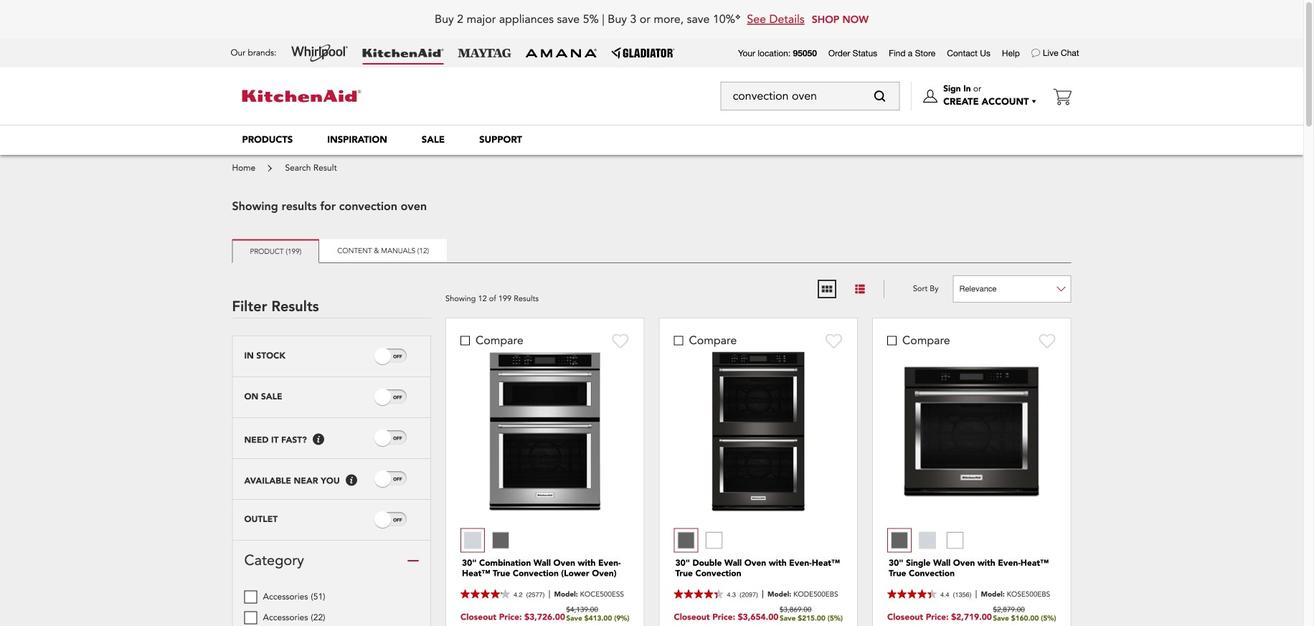 Task type: vqa. For each thing, say whether or not it's contained in the screenshot.
Call
no



Task type: locate. For each thing, give the bounding box(es) containing it.
0 horizontal spatial tooltip
[[313, 434, 324, 445]]

3 black stainless steel with printshield™ finish image from the left
[[891, 532, 908, 549]]

1 add to wish list image from the left
[[612, 333, 629, 349]]

white image
[[705, 532, 722, 549], [946, 532, 964, 549]]

gladiator_grey image
[[611, 47, 675, 59]]

0 vertical spatial kitchenaid image
[[363, 49, 444, 57]]

outlet filter is off switch
[[393, 516, 402, 524]]

1 horizontal spatial add to wish list image
[[1039, 333, 1056, 349]]

whirlpool image
[[291, 44, 348, 62]]

inspiration element
[[327, 133, 387, 146]]

tab list
[[232, 239, 1071, 263]]

30" combination wall oven with even-heat™  true convection (lower oven) image
[[486, 349, 604, 514]]

2 stainless steel image from the left
[[919, 532, 936, 549]]

1 stainless steel image from the left
[[464, 532, 481, 549]]

0 horizontal spatial kitchenaid image
[[242, 90, 361, 102]]

tooltip
[[313, 434, 324, 445], [346, 474, 357, 486]]

1 vertical spatial tooltip
[[346, 474, 357, 486]]

2 black stainless steel with printshield™ finish image from the left
[[677, 532, 695, 549]]

tooltip for need it fast? element
[[313, 434, 324, 445]]

1 horizontal spatial white image
[[946, 532, 964, 549]]

0 vertical spatial tooltip
[[313, 434, 324, 445]]

2 add to wish list image from the left
[[1039, 333, 1056, 349]]

add to wish list image
[[612, 333, 629, 349], [1039, 333, 1056, 349]]

add to wish list image for 30" single wall oven with even-heat™ true convection image
[[1039, 333, 1056, 349]]

tooltip left the available near you filter is off switch at the left of the page
[[346, 474, 357, 486]]

1 horizontal spatial stainless steel image
[[919, 532, 936, 549]]

30" double wall oven with even-heat™ true convection image
[[709, 349, 808, 514]]

1 horizontal spatial black stainless steel with printshield™ finish image
[[677, 532, 695, 549]]

Search search field
[[721, 82, 900, 110]]

on sale filter is off switch
[[393, 394, 402, 401]]

0 horizontal spatial black stainless steel with printshield™ finish image
[[492, 532, 509, 549]]

2 horizontal spatial black stainless steel with printshield™ finish image
[[891, 532, 908, 549]]

kitchenaid image
[[363, 49, 444, 57], [242, 90, 361, 102]]

black stainless steel with printshield™ finish image
[[492, 532, 509, 549], [677, 532, 695, 549], [891, 532, 908, 549]]

30" single wall oven with even-heat™ true convection image
[[900, 363, 1043, 500]]

menu
[[225, 125, 1078, 155]]

0 horizontal spatial stainless steel image
[[464, 532, 481, 549]]

0 horizontal spatial add to wish list image
[[612, 333, 629, 349]]

stainless steel image
[[464, 532, 481, 549], [919, 532, 936, 549]]

1 horizontal spatial tooltip
[[346, 474, 357, 486]]

2 white image from the left
[[946, 532, 964, 549]]

0 horizontal spatial white image
[[705, 532, 722, 549]]

add to wish list image
[[826, 333, 843, 349]]

1 horizontal spatial kitchenaid image
[[363, 49, 444, 57]]

tooltip right need it fast? element
[[313, 434, 324, 445]]

1 black stainless steel with printshield™ finish image from the left
[[492, 532, 509, 549]]



Task type: describe. For each thing, give the bounding box(es) containing it.
black stainless steel with printshield™ finish image for 30" single wall oven with even-heat™ true convection image
[[891, 532, 908, 549]]

tooltip for available near you element
[[346, 474, 357, 486]]

black stainless steel with printshield™ finish image for 30" double wall oven with even-heat™ true convection image
[[677, 532, 695, 549]]

add to wish list image for 30" combination wall oven with even-heat™  true convection (lower oven) image
[[612, 333, 629, 349]]

in stock filter is off switch
[[393, 353, 402, 360]]

1 vertical spatial kitchenaid image
[[242, 90, 361, 102]]

products element
[[242, 133, 293, 146]]

need it fast? filter is off switch
[[393, 435, 402, 442]]

1 white image from the left
[[705, 532, 722, 549]]

available near you filter is off switch
[[393, 475, 402, 483]]

amana image
[[525, 48, 597, 58]]

sale element
[[422, 133, 445, 146]]

need it fast? element
[[244, 435, 307, 446]]

maytag image
[[458, 49, 511, 57]]

category image
[[407, 555, 419, 567]]

product list view image
[[853, 283, 866, 295]]

support element
[[479, 133, 522, 146]]

available near you element
[[244, 476, 340, 487]]



